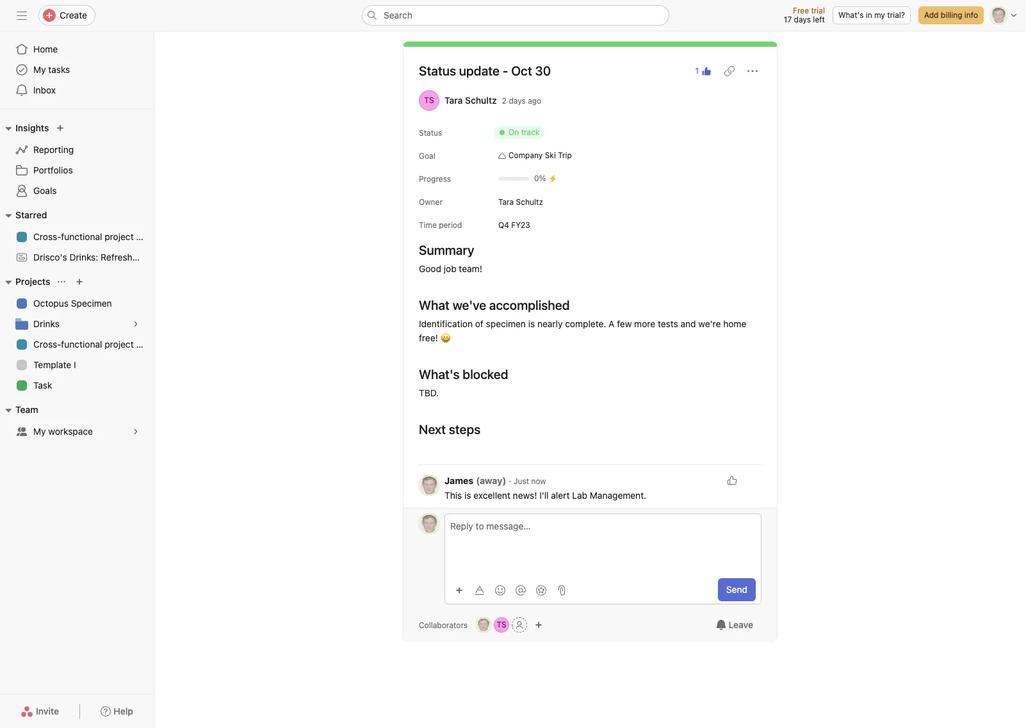 Task type: locate. For each thing, give the bounding box(es) containing it.
status up goal
[[419, 128, 442, 138]]

1 cross- from the top
[[33, 231, 61, 242]]

functional inside projects element
[[61, 339, 102, 350]]

0 vertical spatial ja button
[[419, 475, 439, 496]]

cross- inside projects element
[[33, 339, 61, 350]]

goal
[[419, 151, 435, 161]]

what's blocked
[[419, 367, 508, 382]]

cross-functional project plan
[[33, 231, 154, 242], [33, 339, 154, 350]]

portfolios
[[33, 165, 73, 176]]

tara for tara schultz
[[498, 197, 514, 207]]

0 horizontal spatial ts
[[424, 95, 434, 105]]

1 horizontal spatial is
[[528, 318, 535, 329]]

q4 fy23
[[498, 220, 530, 230]]

see details, my workspace image
[[132, 428, 140, 436]]

1 vertical spatial cross-functional project plan link
[[8, 334, 154, 355]]

days right 2 on the top
[[509, 96, 526, 105]]

1 vertical spatial status
[[419, 128, 442, 138]]

identification of specimen is nearly complete. a few more tests and we're home free!
[[419, 318, 749, 343]]

reporting link
[[8, 140, 146, 160]]

cross- up drisco's
[[33, 231, 61, 242]]

appreciations image
[[536, 585, 546, 595]]

management.
[[590, 490, 646, 501]]

0 vertical spatial project
[[105, 231, 134, 242]]

job
[[444, 263, 456, 274]]

0 horizontal spatial schultz
[[465, 95, 497, 106]]

1 vertical spatial days
[[509, 96, 526, 105]]

of
[[475, 318, 484, 329]]

1 vertical spatial functional
[[61, 339, 102, 350]]

teams element
[[0, 398, 154, 445]]

my tasks link
[[8, 60, 146, 80]]

0 vertical spatial is
[[528, 318, 535, 329]]

schultz up fy23
[[516, 197, 543, 207]]

free trial 17 days left
[[784, 6, 825, 24]]

cross- inside starred element
[[33, 231, 61, 242]]

0 vertical spatial cross-functional project plan link
[[8, 227, 154, 247]]

1 vertical spatial project
[[105, 339, 134, 350]]

trial?
[[887, 10, 905, 20]]

days for trial
[[794, 15, 811, 24]]

1 status from the top
[[419, 63, 456, 78]]

tara
[[445, 95, 463, 106], [498, 197, 514, 207]]

lab
[[572, 490, 587, 501]]

1 functional from the top
[[61, 231, 102, 242]]

time period
[[419, 220, 462, 230]]

2 cross-functional project plan link from the top
[[8, 334, 154, 355]]

ts
[[424, 95, 434, 105], [497, 620, 507, 630]]

1 vertical spatial is
[[464, 490, 471, 501]]

plan up drisco's drinks: refreshment recommendation
[[136, 231, 154, 242]]

plan inside starred element
[[136, 231, 154, 242]]

cross- down drinks
[[33, 339, 61, 350]]

company ski trip
[[509, 151, 572, 160]]

on
[[509, 127, 519, 137]]

cross-functional project plan inside projects element
[[33, 339, 154, 350]]

drisco's drinks: refreshment recommendation
[[33, 252, 228, 263]]

my workspace link
[[8, 421, 146, 442]]

0 vertical spatial tara
[[445, 95, 463, 106]]

free!
[[419, 332, 438, 343]]

2 cross-functional project plan from the top
[[33, 339, 154, 350]]

1 vertical spatial ja
[[425, 519, 433, 528]]

new project or portfolio image
[[76, 278, 84, 286]]

·
[[509, 475, 511, 486]]

my inside my workspace link
[[33, 426, 46, 437]]

0 horizontal spatial days
[[509, 96, 526, 105]]

cross- for cross-functional project plan 'link' inside starred element
[[33, 231, 61, 242]]

0 vertical spatial plan
[[136, 231, 154, 242]]

1 vertical spatial cross-functional project plan
[[33, 339, 154, 350]]

schultz
[[465, 95, 497, 106], [516, 197, 543, 207]]

2 status from the top
[[419, 128, 442, 138]]

few
[[617, 318, 632, 329]]

team button
[[0, 402, 38, 418]]

invite button
[[12, 700, 67, 723]]

leave button
[[708, 614, 762, 637]]

0 vertical spatial schultz
[[465, 95, 497, 106]]

oct
[[511, 63, 532, 78]]

schultz left 2 on the top
[[465, 95, 497, 106]]

cross-functional project plan for second cross-functional project plan 'link' from the top of the page
[[33, 339, 154, 350]]

cross-functional project plan down drinks 'link'
[[33, 339, 154, 350]]

0 vertical spatial days
[[794, 15, 811, 24]]

functional for cross-functional project plan 'link' inside starred element
[[61, 231, 102, 242]]

cross-functional project plan link inside starred element
[[8, 227, 154, 247]]

0 vertical spatial functional
[[61, 231, 102, 242]]

progress
[[419, 174, 451, 184]]

ts left tara schultz "link"
[[424, 95, 434, 105]]

1 vertical spatial plan
[[136, 339, 154, 350]]

cross- for second cross-functional project plan 'link' from the top of the page
[[33, 339, 61, 350]]

functional up drinks:
[[61, 231, 102, 242]]

project inside projects element
[[105, 339, 134, 350]]

cross-functional project plan inside starred element
[[33, 231, 154, 242]]

free
[[793, 6, 809, 15]]

1 vertical spatial cross-
[[33, 339, 61, 350]]

my down the team
[[33, 426, 46, 437]]

1 vertical spatial my
[[33, 426, 46, 437]]

status for status
[[419, 128, 442, 138]]

0 vertical spatial cross-
[[33, 231, 61, 242]]

tara schultz 2 days ago
[[445, 95, 541, 106]]

home
[[33, 44, 58, 54]]

search button
[[362, 5, 669, 26]]

period
[[439, 220, 462, 230]]

days inside "tara schultz 2 days ago"
[[509, 96, 526, 105]]

2 my from the top
[[33, 426, 46, 437]]

collaborators
[[419, 620, 468, 630]]

goals link
[[8, 181, 146, 201]]

workspace
[[48, 426, 93, 437]]

is inside identification of specimen is nearly complete. a few more tests and we're home free!
[[528, 318, 535, 329]]

0 vertical spatial cross-functional project plan
[[33, 231, 154, 242]]

tara schultz link
[[445, 95, 497, 106]]

insert an object image
[[455, 586, 463, 594]]

ago
[[528, 96, 541, 105]]

tara for tara schultz 2 days ago
[[445, 95, 463, 106]]

1 horizontal spatial days
[[794, 15, 811, 24]]

status update - oct 30
[[419, 63, 551, 78]]

q4
[[498, 220, 509, 230]]

2 project from the top
[[105, 339, 134, 350]]

-
[[503, 63, 508, 78]]

status left "update"
[[419, 63, 456, 78]]

functional down drinks 'link'
[[61, 339, 102, 350]]

status for status update - oct 30
[[419, 63, 456, 78]]

add billing info
[[924, 10, 978, 20]]

company ski trip link
[[493, 149, 577, 162]]

cross-functional project plan up drinks:
[[33, 231, 154, 242]]

days
[[794, 15, 811, 24], [509, 96, 526, 105]]

is left nearly
[[528, 318, 535, 329]]

alert
[[551, 490, 570, 501]]

global element
[[0, 31, 154, 108]]

home
[[723, 318, 746, 329]]

starred button
[[0, 208, 47, 223]]

ts down emoji icon
[[497, 620, 507, 630]]

ja button
[[419, 475, 439, 496], [419, 514, 439, 534], [476, 617, 491, 633]]

0 vertical spatial my
[[33, 64, 46, 75]]

plan down see details, drinks image
[[136, 339, 154, 350]]

1 vertical spatial schultz
[[516, 197, 543, 207]]

functional for second cross-functional project plan 'link' from the top of the page
[[61, 339, 102, 350]]

my inside my tasks link
[[33, 64, 46, 75]]

what's in my trial? button
[[833, 6, 911, 24]]

0 vertical spatial status
[[419, 63, 456, 78]]

is
[[528, 318, 535, 329], [464, 490, 471, 501]]

project up drisco's drinks: refreshment recommendation "link"
[[105, 231, 134, 242]]

2 vertical spatial ja button
[[476, 617, 491, 633]]

tara up "q4"
[[498, 197, 514, 207]]

cross-functional project plan link up 'i'
[[8, 334, 154, 355]]

1 vertical spatial ts
[[497, 620, 507, 630]]

status update - oct 30 link
[[419, 63, 551, 78]]

this is excellent news! i'll alert lab management.
[[445, 490, 646, 501]]

project inside starred element
[[105, 231, 134, 242]]

30
[[535, 63, 551, 78]]

0 horizontal spatial tara
[[445, 95, 463, 106]]

1 project from the top
[[105, 231, 134, 242]]

is right this
[[464, 490, 471, 501]]

1 plan from the top
[[136, 231, 154, 242]]

1 horizontal spatial tara
[[498, 197, 514, 207]]

status
[[419, 63, 456, 78], [419, 128, 442, 138]]

in
[[866, 10, 872, 20]]

cross-functional project plan link
[[8, 227, 154, 247], [8, 334, 154, 355]]

what
[[419, 298, 450, 313]]

my left the tasks
[[33, 64, 46, 75]]

0 vertical spatial ts
[[424, 95, 434, 105]]

(away)
[[476, 475, 506, 486]]

1 cross-functional project plan from the top
[[33, 231, 154, 242]]

cross-functional project plan link up drinks:
[[8, 227, 154, 247]]

2 functional from the top
[[61, 339, 102, 350]]

1 horizontal spatial ts
[[497, 620, 507, 630]]

functional inside starred element
[[61, 231, 102, 242]]

project
[[105, 231, 134, 242], [105, 339, 134, 350]]

1 cross-functional project plan link from the top
[[8, 227, 154, 247]]

toolbar
[[450, 581, 571, 599]]

0 vertical spatial ja
[[425, 480, 433, 490]]

tara down "update"
[[445, 95, 463, 106]]

2 cross- from the top
[[33, 339, 61, 350]]

specimen
[[71, 298, 112, 309]]

ja
[[425, 480, 433, 490], [425, 519, 433, 528], [480, 620, 488, 630]]

days inside free trial 17 days left
[[794, 15, 811, 24]]

create
[[60, 10, 87, 20]]

1 my from the top
[[33, 64, 46, 75]]

drinks link
[[8, 314, 146, 334]]

new image
[[57, 124, 64, 132]]

team!
[[459, 263, 482, 274]]

inbox
[[33, 85, 56, 95]]

1 vertical spatial tara
[[498, 197, 514, 207]]

help
[[114, 706, 133, 717]]

tests
[[658, 318, 678, 329]]

1 horizontal spatial schultz
[[516, 197, 543, 207]]

days right 17
[[794, 15, 811, 24]]

tbd.
[[419, 388, 439, 398]]

add or remove collaborators image
[[535, 621, 543, 629]]

project down see details, drinks image
[[105, 339, 134, 350]]

and
[[681, 318, 696, 329]]

2 plan from the top
[[136, 339, 154, 350]]

my workspace
[[33, 426, 93, 437]]

send
[[726, 584, 748, 595]]



Task type: vqa. For each thing, say whether or not it's contained in the screenshot.
first project
yes



Task type: describe. For each thing, give the bounding box(es) containing it.
create button
[[38, 5, 95, 26]]

good
[[419, 263, 441, 274]]

search list box
[[362, 5, 669, 26]]

reporting
[[33, 144, 74, 155]]

track
[[521, 127, 540, 137]]

now
[[531, 477, 546, 486]]

fy23
[[511, 220, 530, 230]]

time
[[419, 220, 437, 230]]

octopus specimen
[[33, 298, 112, 309]]

days for schultz
[[509, 96, 526, 105]]

2 vertical spatial ja
[[480, 620, 488, 630]]

search
[[384, 10, 412, 20]]

more actions image
[[748, 66, 758, 76]]

what's blocked tbd.
[[419, 367, 508, 398]]

send button
[[718, 578, 756, 601]]

insights element
[[0, 117, 154, 204]]

left
[[813, 15, 825, 24]]

trial
[[811, 6, 825, 15]]

show options, current sort, top image
[[58, 278, 66, 286]]

template
[[33, 359, 71, 370]]

0%
[[534, 174, 546, 183]]

we're
[[698, 318, 721, 329]]

1
[[695, 66, 699, 76]]

excellent
[[474, 490, 510, 501]]

james link
[[445, 475, 474, 486]]

formatting image
[[475, 585, 485, 595]]

identification
[[419, 318, 473, 329]]

projects button
[[0, 274, 50, 290]]

project for second cross-functional project plan 'link' from the top of the page
[[105, 339, 134, 350]]

1 button
[[691, 62, 715, 80]]

i'll
[[539, 490, 549, 501]]

more
[[634, 318, 655, 329]]

0 horizontal spatial is
[[464, 490, 471, 501]]

help button
[[92, 700, 142, 723]]

projects element
[[0, 270, 154, 398]]

tasks
[[48, 64, 70, 75]]

trip
[[558, 151, 572, 160]]

news!
[[513, 490, 537, 501]]

template i
[[33, 359, 76, 370]]

plan inside projects element
[[136, 339, 154, 350]]

task link
[[8, 375, 146, 396]]

on track
[[509, 127, 540, 137]]

refreshment
[[101, 252, 153, 263]]

what's in my trial?
[[838, 10, 905, 20]]

octopus
[[33, 298, 69, 309]]

project for cross-functional project plan 'link' inside starred element
[[105, 231, 134, 242]]

info
[[965, 10, 978, 20]]

add billing info button
[[919, 6, 984, 24]]

leave
[[729, 619, 753, 630]]

ts button
[[494, 617, 509, 633]]

see details, drinks image
[[132, 320, 140, 328]]

emoji image
[[495, 585, 505, 595]]

company
[[509, 151, 543, 160]]

drinks:
[[69, 252, 98, 263]]

my for my tasks
[[33, 64, 46, 75]]

😀 image
[[440, 333, 451, 343]]

schultz for tara schultz
[[516, 197, 543, 207]]

specimen
[[486, 318, 526, 329]]

copy link image
[[724, 66, 735, 76]]

james
[[445, 475, 474, 486]]

at mention image
[[516, 585, 526, 595]]

drinks
[[33, 318, 60, 329]]

this
[[445, 490, 462, 501]]

recommendation
[[156, 252, 228, 263]]

my for my workspace
[[33, 426, 46, 437]]

task
[[33, 380, 52, 391]]

starred
[[15, 209, 47, 220]]

a
[[609, 318, 615, 329]]

1 vertical spatial ja button
[[419, 514, 439, 534]]

next steps
[[419, 422, 481, 437]]

insights
[[15, 122, 49, 133]]

my tasks
[[33, 64, 70, 75]]

i
[[74, 359, 76, 370]]

goals
[[33, 185, 57, 196]]

0 likes. click to like this task image
[[727, 475, 737, 486]]

drisco's
[[33, 252, 67, 263]]

complete.
[[565, 318, 606, 329]]

template i link
[[8, 355, 146, 375]]

ts inside button
[[497, 620, 507, 630]]

add
[[924, 10, 939, 20]]

attach a file or paste an image image
[[557, 585, 567, 595]]

ski
[[545, 151, 556, 160]]

we've accomplished
[[453, 298, 570, 313]]

summary good job team!
[[419, 243, 482, 274]]

owner
[[419, 197, 443, 207]]

just
[[514, 477, 529, 486]]

schultz for tara schultz 2 days ago
[[465, 95, 497, 106]]

inbox link
[[8, 80, 146, 101]]

cross-functional project plan for cross-functional project plan 'link' inside starred element
[[33, 231, 154, 242]]

my
[[874, 10, 885, 20]]

what's
[[838, 10, 864, 20]]

hide sidebar image
[[17, 10, 27, 20]]

summary
[[419, 243, 474, 258]]

portfolios link
[[8, 160, 146, 181]]

2
[[502, 96, 507, 105]]

starred element
[[0, 204, 228, 270]]



